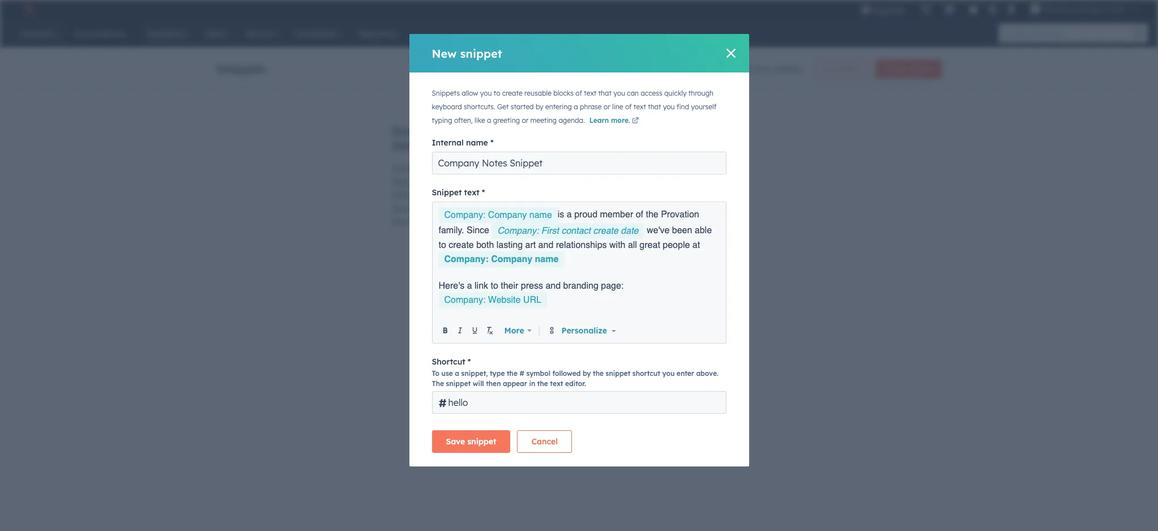 Task type: describe. For each thing, give the bounding box(es) containing it.
prospects
[[495, 177, 532, 187]]

snippets banner
[[217, 57, 942, 78]]

0 vertical spatial in
[[432, 177, 439, 187]]

url
[[524, 295, 542, 305]]

personalize button
[[560, 324, 619, 337]]

a right like
[[487, 116, 492, 125]]

calling icon image
[[922, 5, 932, 15]]

the inside is a proud member of the provation family. since
[[646, 210, 659, 220]]

of right line
[[626, 103, 632, 111]]

snippets for snippets
[[217, 61, 266, 76]]

can
[[628, 89, 639, 97]]

1 link opens in a new window image from the top
[[632, 116, 639, 126]]

folder
[[841, 65, 859, 73]]

most
[[485, 163, 504, 173]]

website
[[488, 295, 521, 305]]

symbol
[[527, 369, 551, 378]]

branding
[[564, 281, 599, 291]]

phrase
[[580, 103, 602, 111]]

0
[[749, 64, 754, 74]]

here's
[[439, 281, 465, 291]]

1 horizontal spatial emails
[[441, 177, 465, 187]]

common
[[507, 163, 539, 173]]

access
[[641, 89, 663, 97]]

personalize
[[562, 326, 608, 336]]

with
[[610, 240, 626, 250]]

notifications image
[[1007, 5, 1017, 15]]

save snippet button
[[432, 431, 511, 453]]

link
[[475, 281, 489, 291]]

text down the can
[[634, 103, 647, 111]]

create snippet button
[[876, 60, 942, 78]]

the up appear
[[507, 369, 518, 378]]

emails inside save time writing emails and taking notes
[[496, 124, 533, 138]]

typing
[[432, 116, 453, 125]]

snippet text
[[432, 188, 480, 198]]

to inside snippets allow you to create reusable blocks of text that you can access quickly through keyboard shortcuts. get started by entering a phrase or line of text that you find yourself typing often, like a greeting or meeting agenda.
[[494, 89, 501, 97]]

1 vertical spatial name
[[530, 210, 552, 220]]

their
[[501, 281, 519, 291]]

you left 'find'
[[663, 103, 675, 111]]

above.
[[697, 369, 719, 378]]

help image
[[969, 5, 979, 15]]

1 vertical spatial that
[[648, 103, 662, 111]]

the
[[432, 380, 444, 388]]

responses
[[392, 177, 430, 187]]

0 of 5 created
[[749, 64, 801, 74]]

line
[[613, 103, 624, 111]]

art
[[526, 240, 536, 250]]

contact
[[562, 226, 591, 236]]

snippet for create snippet
[[909, 65, 932, 73]]

will
[[473, 380, 484, 388]]

often,
[[454, 116, 473, 125]]

shortcuts.
[[464, 103, 496, 111]]

over
[[451, 218, 467, 228]]

thing
[[429, 218, 448, 228]]

dialog containing new snippet
[[409, 34, 749, 467]]

shortcuts
[[420, 163, 454, 173]]

company inside we've been able to create both lasting art and relationships with all great people at company: company name
[[491, 254, 533, 265]]

name inside we've been able to create both lasting art and relationships with all great people at company: company name
[[535, 254, 559, 265]]

people
[[663, 240, 690, 250]]

settings image
[[988, 5, 998, 15]]

like
[[475, 116, 485, 125]]

james peterson image
[[1031, 4, 1041, 14]]

first
[[542, 226, 559, 236]]

create for get
[[503, 89, 523, 97]]

time
[[424, 124, 449, 138]]

cancel
[[532, 437, 558, 447]]

allow
[[462, 89, 478, 97]]

snippets allow you to create reusable blocks of text that you can access quickly through keyboard shortcuts. get started by entering a phrase or line of text that you find yourself typing often, like a greeting or meeting agenda.
[[432, 89, 717, 125]]

more
[[505, 326, 525, 336]]

and down without
[[469, 218, 484, 228]]

snippet for save snippet
[[468, 437, 497, 447]]

enter
[[677, 369, 695, 378]]

new for new snippet
[[432, 46, 457, 60]]

text inside shortcut to use a snippet, type the # symbol followed by the snippet shortcut you enter above. the snippet will then appear in the text editor.
[[550, 380, 564, 388]]

by inside shortcut to use a snippet, type the # symbol followed by the snippet shortcut you enter above. the snippet will then appear in the text editor.
[[583, 369, 591, 378]]

blocks
[[554, 89, 574, 97]]

of inside is a proud member of the provation family. since
[[636, 210, 644, 220]]

snippet
[[432, 188, 462, 198]]

provation inside is a proud member of the provation family. since
[[661, 210, 700, 220]]

member
[[600, 210, 634, 220]]

and inside we've been able to create both lasting art and relationships with all great people at company: company name
[[539, 240, 554, 250]]

a inside here's a link to their press and branding page: company: website url
[[467, 281, 472, 291]]

crm.
[[471, 190, 490, 201]]

the down symbol
[[538, 380, 548, 388]]

settings link
[[986, 3, 1000, 15]]

1 vertical spatial in
[[443, 190, 450, 201]]

create shortcuts to your most common responses in emails sent to prospects and notes logged in your crm. quickly send emails and log notes without having to type the same thing over and over.
[[392, 163, 556, 228]]

agenda.
[[559, 116, 585, 125]]

2 vertical spatial notes
[[449, 204, 470, 214]]

2 vertical spatial emails
[[392, 204, 417, 214]]

and up send
[[534, 177, 549, 187]]

upgrade image
[[861, 5, 872, 15]]

provation inside popup button
[[1043, 5, 1077, 14]]

here's a link to their press and branding page: company: website url
[[439, 281, 627, 305]]

calling icon button
[[917, 2, 936, 16]]

to down send
[[530, 204, 538, 214]]

Internal name text field
[[432, 152, 727, 175]]

great
[[640, 240, 661, 250]]

internal name
[[432, 138, 488, 148]]

create snippet
[[886, 65, 932, 73]]

and down logged
[[419, 204, 433, 214]]

the right followed
[[593, 369, 604, 378]]

you left the can
[[614, 89, 626, 97]]

you inside shortcut to use a snippet, type the # symbol followed by the snippet shortcut you enter above. the snippet will then appear in the text editor.
[[663, 369, 675, 378]]

link opens in a new window image inside learn more. link
[[632, 118, 639, 125]]

having
[[502, 204, 528, 214]]

writing
[[452, 124, 493, 138]]

notifications button
[[1003, 0, 1022, 18]]

type inside create shortcuts to your most common responses in emails sent to prospects and notes logged in your crm. quickly send emails and log notes without having to type the same thing over and over.
[[540, 204, 556, 214]]

to inside here's a link to their press and branding page: company: website url
[[491, 281, 499, 291]]

more.
[[611, 116, 631, 125]]

press
[[521, 281, 543, 291]]

new folder button
[[815, 60, 869, 78]]

save for save snippet
[[446, 437, 465, 447]]

then
[[486, 380, 501, 388]]

yourself
[[692, 103, 717, 111]]

without
[[472, 204, 500, 214]]

is a proud member of the provation family. since
[[439, 210, 702, 236]]

save time writing emails and taking notes
[[392, 124, 558, 152]]



Task type: vqa. For each thing, say whether or not it's contained in the screenshot.
'send'
yes



Task type: locate. For each thing, give the bounding box(es) containing it.
or left line
[[604, 103, 611, 111]]

same
[[407, 218, 427, 228]]

your up the sent
[[467, 163, 483, 173]]

0 vertical spatial or
[[604, 103, 611, 111]]

provation design studio
[[1043, 5, 1127, 14]]

0 horizontal spatial new
[[432, 46, 457, 60]]

to right "shortcuts"
[[457, 163, 464, 173]]

all
[[628, 240, 637, 250]]

snippet
[[461, 46, 502, 60], [909, 65, 932, 73], [606, 369, 631, 378], [446, 380, 471, 388], [468, 437, 497, 447]]

type up then
[[490, 369, 505, 378]]

2 horizontal spatial emails
[[496, 124, 533, 138]]

0 vertical spatial create
[[886, 65, 907, 73]]

page:
[[601, 281, 624, 291]]

new left folder
[[825, 65, 839, 73]]

0 horizontal spatial create
[[392, 163, 417, 173]]

create for name
[[449, 240, 474, 250]]

menu containing provation design studio
[[853, 0, 1145, 18]]

create down the family.
[[449, 240, 474, 250]]

shortcut to use a snippet, type the # symbol followed by the snippet shortcut you enter above. the snippet will then appear in the text editor.
[[432, 357, 719, 388]]

emails
[[496, 124, 533, 138], [441, 177, 465, 187], [392, 204, 417, 214]]

0 vertical spatial type
[[540, 204, 556, 214]]

new inside button
[[825, 65, 839, 73]]

help button
[[965, 0, 984, 18]]

dialog
[[409, 34, 749, 467]]

0 vertical spatial your
[[467, 163, 483, 173]]

of inside snippets banner
[[756, 64, 764, 74]]

create right folder
[[886, 65, 907, 73]]

marketplaces image
[[945, 5, 956, 15]]

logged
[[415, 190, 441, 201]]

text
[[584, 89, 597, 97], [634, 103, 647, 111], [464, 188, 480, 198], [550, 380, 564, 388]]

1 horizontal spatial type
[[540, 204, 556, 214]]

studio
[[1105, 5, 1127, 14]]

#
[[520, 369, 525, 378], [439, 396, 447, 410]]

type inside shortcut to use a snippet, type the # symbol followed by the snippet shortcut you enter above. the snippet will then appear in the text editor.
[[490, 369, 505, 378]]

company: down both
[[445, 254, 489, 265]]

and
[[537, 124, 558, 138], [534, 177, 549, 187], [419, 204, 433, 214], [469, 218, 484, 228], [539, 240, 554, 250], [546, 281, 561, 291]]

0 vertical spatial provation
[[1043, 5, 1077, 14]]

1 vertical spatial emails
[[441, 177, 465, 187]]

0 vertical spatial name
[[466, 138, 488, 148]]

to up the get
[[494, 89, 501, 97]]

5
[[766, 64, 771, 74]]

link opens in a new window image
[[632, 116, 639, 126], [632, 118, 639, 125]]

none text field containing is a proud member of the provation family. since
[[439, 207, 721, 321]]

1 vertical spatial new
[[825, 65, 839, 73]]

of right blocks
[[576, 89, 583, 97]]

lasting
[[497, 240, 523, 250]]

0 horizontal spatial save
[[392, 124, 420, 138]]

create
[[886, 65, 907, 73], [392, 163, 417, 173]]

a up agenda.
[[574, 103, 578, 111]]

1 horizontal spatial that
[[648, 103, 662, 111]]

# up appear
[[520, 369, 525, 378]]

a right use
[[455, 369, 460, 378]]

0 vertical spatial #
[[520, 369, 525, 378]]

create inside we've been able to create both lasting art and relationships with all great people at company: company name
[[449, 240, 474, 250]]

taking
[[392, 138, 429, 152]]

greeting
[[494, 116, 520, 125]]

we've
[[647, 226, 670, 236]]

1 vertical spatial #
[[439, 396, 447, 410]]

snippet,
[[462, 369, 488, 378]]

save for save time writing emails and taking notes
[[392, 124, 420, 138]]

create inside button
[[886, 65, 907, 73]]

company: up lasting
[[498, 226, 539, 236]]

1 horizontal spatial in
[[443, 190, 450, 201]]

cancel button
[[518, 431, 572, 453]]

entering
[[546, 103, 572, 111]]

that down access
[[648, 103, 662, 111]]

by inside snippets allow you to create reusable blocks of text that you can access quickly through keyboard shortcuts. get started by entering a phrase or line of text that you find yourself typing often, like a greeting or meeting agenda.
[[536, 103, 544, 111]]

and right press
[[546, 281, 561, 291]]

snippets inside snippets allow you to create reusable blocks of text that you can access quickly through keyboard shortcuts. get started by entering a phrase or line of text that you find yourself typing often, like a greeting or meeting agenda.
[[432, 89, 460, 97]]

to right the sent
[[485, 177, 493, 187]]

in
[[432, 177, 439, 187], [443, 190, 450, 201], [530, 380, 536, 388]]

notes inside save time writing emails and taking notes
[[433, 138, 463, 152]]

your
[[467, 163, 483, 173], [452, 190, 469, 201]]

quickly
[[492, 190, 520, 201]]

provation
[[1043, 5, 1077, 14], [661, 210, 700, 220]]

1 horizontal spatial create
[[503, 89, 523, 97]]

name up first
[[530, 210, 552, 220]]

new for new folder
[[825, 65, 839, 73]]

1 horizontal spatial new
[[825, 65, 839, 73]]

0 horizontal spatial by
[[536, 103, 544, 111]]

family.
[[439, 226, 464, 236]]

snippets inside banner
[[217, 61, 266, 76]]

design
[[1079, 5, 1103, 14]]

text down the sent
[[464, 188, 480, 198]]

name down "art"
[[535, 254, 559, 265]]

# inside shortcut element
[[439, 396, 447, 410]]

of
[[756, 64, 764, 74], [576, 89, 583, 97], [626, 103, 632, 111], [636, 210, 644, 220]]

Type a word to use as a shortcut text field
[[432, 392, 727, 414]]

1 horizontal spatial save
[[446, 437, 465, 447]]

learn more. link
[[590, 116, 641, 126]]

emails down started
[[496, 124, 533, 138]]

name down like
[[466, 138, 488, 148]]

0 horizontal spatial snippets
[[217, 61, 266, 76]]

company down lasting
[[491, 254, 533, 265]]

log
[[436, 204, 447, 214]]

1 vertical spatial type
[[490, 369, 505, 378]]

and inside save time writing emails and taking notes
[[537, 124, 558, 138]]

1 vertical spatial create
[[594, 226, 619, 236]]

over.
[[486, 218, 503, 228]]

of left 5
[[756, 64, 764, 74]]

and down first
[[539, 240, 554, 250]]

created
[[773, 64, 801, 74]]

0 vertical spatial emails
[[496, 124, 533, 138]]

1 horizontal spatial create
[[886, 65, 907, 73]]

a left link
[[467, 281, 472, 291]]

provation design studio button
[[1024, 0, 1144, 18]]

to right link
[[491, 281, 499, 291]]

notes up 'over'
[[449, 204, 470, 214]]

new snippet
[[432, 46, 502, 60]]

2 link opens in a new window image from the top
[[632, 118, 639, 125]]

learn
[[590, 116, 609, 125]]

company: down the here's
[[445, 295, 486, 305]]

1 vertical spatial notes
[[392, 190, 413, 201]]

0 vertical spatial snippets
[[217, 61, 266, 76]]

marketplaces button
[[939, 0, 962, 18]]

is
[[558, 210, 565, 220]]

# down the
[[439, 396, 447, 410]]

you up the shortcuts.
[[480, 89, 492, 97]]

0 horizontal spatial #
[[439, 396, 447, 410]]

# inside shortcut to use a snippet, type the # symbol followed by the snippet shortcut you enter above. the snippet will then appear in the text editor.
[[520, 369, 525, 378]]

0 horizontal spatial create
[[449, 240, 474, 250]]

relationships
[[556, 240, 607, 250]]

2 horizontal spatial create
[[594, 226, 619, 236]]

find
[[677, 103, 690, 111]]

1 vertical spatial provation
[[661, 210, 700, 220]]

2 vertical spatial in
[[530, 380, 536, 388]]

snippets for snippets allow you to create reusable blocks of text that you can access quickly through keyboard shortcuts. get started by entering a phrase or line of text that you find yourself typing often, like a greeting or meeting agenda.
[[432, 89, 460, 97]]

company: first contact create date
[[498, 226, 639, 236]]

your down the sent
[[452, 190, 469, 201]]

create for create shortcuts to your most common responses in emails sent to prospects and notes logged in your crm. quickly send emails and log notes without having to type the same thing over and over.
[[392, 163, 417, 173]]

0 vertical spatial save
[[392, 124, 420, 138]]

company: company name
[[445, 210, 552, 220]]

reusable
[[525, 89, 552, 97]]

1 vertical spatial or
[[522, 116, 529, 125]]

provation right james peterson image
[[1043, 5, 1077, 14]]

save inside save time writing emails and taking notes
[[392, 124, 420, 138]]

to down the family.
[[439, 240, 446, 250]]

0 vertical spatial by
[[536, 103, 544, 111]]

started
[[511, 103, 534, 111]]

1 vertical spatial by
[[583, 369, 591, 378]]

hubspot image
[[20, 2, 34, 16]]

new up "keyboard"
[[432, 46, 457, 60]]

or down started
[[522, 116, 529, 125]]

company: up since
[[445, 210, 486, 220]]

snippet for new snippet
[[461, 46, 502, 60]]

new folder
[[825, 65, 859, 73]]

1 horizontal spatial #
[[520, 369, 525, 378]]

new
[[432, 46, 457, 60], [825, 65, 839, 73]]

of up date
[[636, 210, 644, 220]]

notes down responses
[[392, 190, 413, 201]]

0 horizontal spatial in
[[432, 177, 439, 187]]

notes
[[433, 138, 463, 152], [392, 190, 413, 201], [449, 204, 470, 214]]

0 vertical spatial create
[[503, 89, 523, 97]]

shortcut
[[432, 357, 466, 367]]

save inside button
[[446, 437, 465, 447]]

type left is
[[540, 204, 556, 214]]

you left enter
[[663, 369, 675, 378]]

send
[[522, 190, 540, 201]]

snippet inside banner
[[909, 65, 932, 73]]

Search HubSpot search field
[[1000, 24, 1138, 43]]

create for create snippet
[[886, 65, 907, 73]]

able
[[695, 226, 712, 236]]

the
[[646, 210, 659, 220], [392, 218, 404, 228], [507, 369, 518, 378], [593, 369, 604, 378], [538, 380, 548, 388]]

a inside shortcut to use a snippet, type the # symbol followed by the snippet shortcut you enter above. the snippet will then appear in the text editor.
[[455, 369, 460, 378]]

in inside shortcut to use a snippet, type the # symbol followed by the snippet shortcut you enter above. the snippet will then appear in the text editor.
[[530, 380, 536, 388]]

save
[[392, 124, 420, 138], [446, 437, 465, 447]]

menu
[[853, 0, 1145, 18]]

1 horizontal spatial snippets
[[432, 89, 460, 97]]

1 vertical spatial save
[[446, 437, 465, 447]]

0 vertical spatial notes
[[433, 138, 463, 152]]

notes up "shortcuts"
[[433, 138, 463, 152]]

the inside create shortcuts to your most common responses in emails sent to prospects and notes logged in your crm. quickly send emails and log notes without having to type the same thing over and over.
[[392, 218, 404, 228]]

provation up been
[[661, 210, 700, 220]]

0 vertical spatial new
[[432, 46, 457, 60]]

meeting
[[531, 116, 557, 125]]

a inside is a proud member of the provation family. since
[[567, 210, 572, 220]]

keyboard
[[432, 103, 462, 111]]

that up the phrase in the right top of the page
[[599, 89, 612, 97]]

search button
[[1129, 24, 1149, 43]]

quickly
[[665, 89, 687, 97]]

1 vertical spatial create
[[392, 163, 417, 173]]

0 horizontal spatial provation
[[661, 210, 700, 220]]

text down followed
[[550, 380, 564, 388]]

0 horizontal spatial that
[[599, 89, 612, 97]]

the left same
[[392, 218, 404, 228]]

2 vertical spatial create
[[449, 240, 474, 250]]

2 vertical spatial name
[[535, 254, 559, 265]]

create inside snippets allow you to create reusable blocks of text that you can access quickly through keyboard shortcuts. get started by entering a phrase or line of text that you find yourself typing often, like a greeting or meeting agenda.
[[503, 89, 523, 97]]

by down reusable at the left top of page
[[536, 103, 544, 111]]

close image
[[727, 49, 736, 58]]

0 horizontal spatial emails
[[392, 204, 417, 214]]

create up 'with'
[[594, 226, 619, 236]]

0 horizontal spatial type
[[490, 369, 505, 378]]

1 horizontal spatial or
[[604, 103, 611, 111]]

emails up snippet text
[[441, 177, 465, 187]]

in up log in the top of the page
[[443, 190, 450, 201]]

in down "shortcuts"
[[432, 177, 439, 187]]

a
[[574, 103, 578, 111], [487, 116, 492, 125], [567, 210, 572, 220], [467, 281, 472, 291], [455, 369, 460, 378]]

create up responses
[[392, 163, 417, 173]]

emails up same
[[392, 204, 417, 214]]

through
[[689, 89, 714, 97]]

use
[[442, 369, 453, 378]]

menu item
[[914, 0, 916, 18]]

proud
[[575, 210, 598, 220]]

company
[[488, 210, 527, 220], [491, 254, 533, 265]]

create
[[503, 89, 523, 97], [594, 226, 619, 236], [449, 240, 474, 250]]

to
[[494, 89, 501, 97], [457, 163, 464, 173], [485, 177, 493, 187], [530, 204, 538, 214], [439, 240, 446, 250], [491, 281, 499, 291]]

internal
[[432, 138, 464, 148]]

create inside create shortcuts to your most common responses in emails sent to prospects and notes logged in your crm. quickly send emails and log notes without having to type the same thing over and over.
[[392, 163, 417, 173]]

a right is
[[567, 210, 572, 220]]

1 vertical spatial company
[[491, 254, 533, 265]]

to inside we've been able to create both lasting art and relationships with all great people at company: company name
[[439, 240, 446, 250]]

search image
[[1135, 29, 1143, 37]]

the up we've
[[646, 210, 659, 220]]

0 vertical spatial company
[[488, 210, 527, 220]]

shortcut element
[[432, 392, 727, 414]]

1 horizontal spatial provation
[[1043, 5, 1077, 14]]

None text field
[[439, 207, 721, 321]]

in down symbol
[[530, 380, 536, 388]]

appear
[[503, 380, 528, 388]]

by up editor.
[[583, 369, 591, 378]]

and inside here's a link to their press and branding page: company: website url
[[546, 281, 561, 291]]

2 horizontal spatial in
[[530, 380, 536, 388]]

create up the get
[[503, 89, 523, 97]]

1 vertical spatial your
[[452, 190, 469, 201]]

1 vertical spatial snippets
[[432, 89, 460, 97]]

and left agenda.
[[537, 124, 558, 138]]

shortcut
[[633, 369, 661, 378]]

company down quickly
[[488, 210, 527, 220]]

company: inside we've been able to create both lasting art and relationships with all great people at company: company name
[[445, 254, 489, 265]]

date
[[621, 226, 639, 236]]

been
[[673, 226, 693, 236]]

followed
[[553, 369, 581, 378]]

text up the phrase in the right top of the page
[[584, 89, 597, 97]]

0 horizontal spatial or
[[522, 116, 529, 125]]

company: inside here's a link to their press and branding page: company: website url
[[445, 295, 486, 305]]

1 horizontal spatial by
[[583, 369, 591, 378]]

0 vertical spatial that
[[599, 89, 612, 97]]



